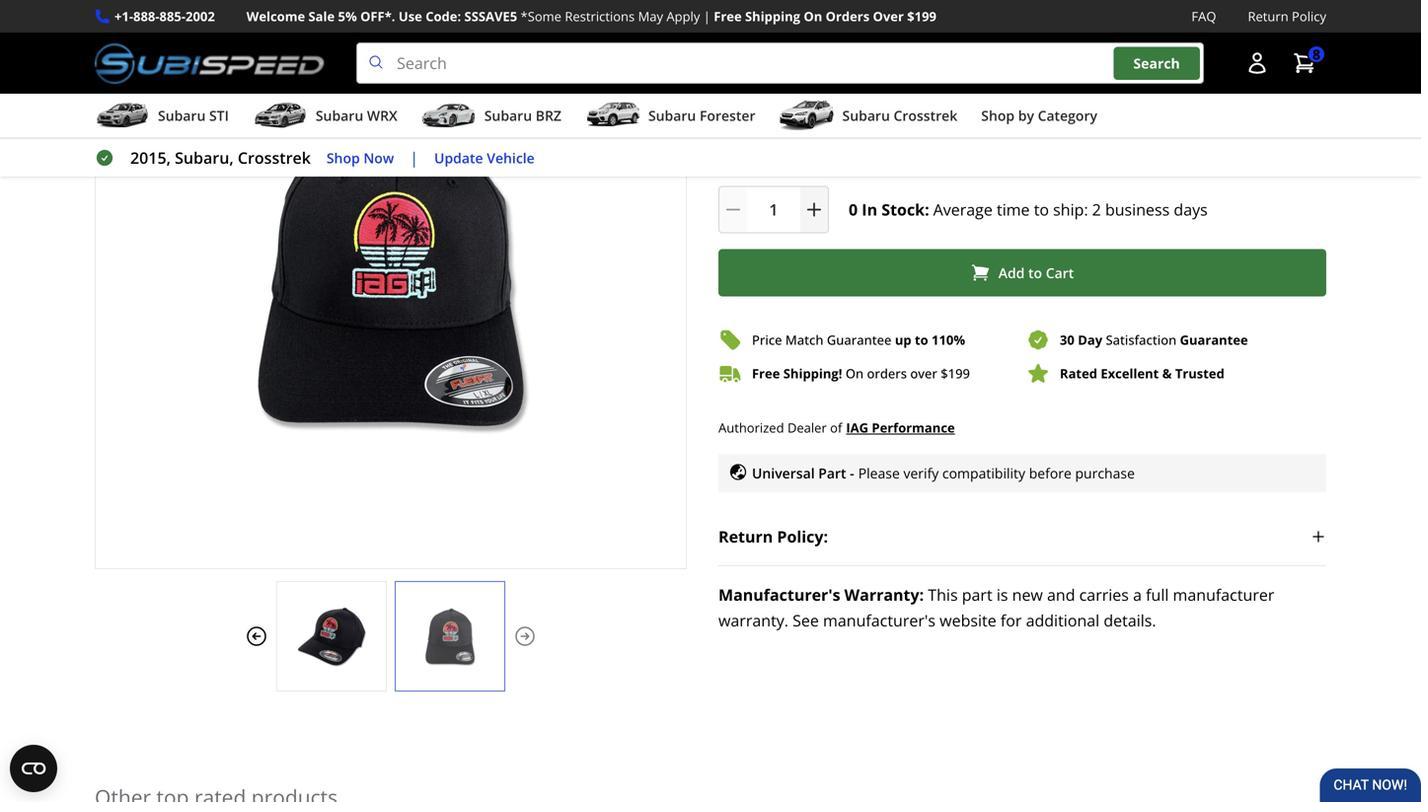 Task type: vqa. For each thing, say whether or not it's contained in the screenshot.
led
no



Task type: describe. For each thing, give the bounding box(es) containing it.
search button
[[1114, 47, 1200, 80]]

rated
[[1060, 365, 1098, 383]]

performance inside authorized dealer of iag performance
[[872, 419, 955, 437]]

return policy
[[1248, 7, 1327, 25]]

s/m
[[829, 12, 865, 40]]

+1-888-885-2002 link
[[115, 6, 215, 27]]

now
[[364, 148, 394, 167]]

a subaru crosstrek thumbnail image image
[[779, 101, 835, 130]]

2 horizontal spatial iag
[[886, 0, 920, 7]]

iag performance iag miami logo embroidered flexfit cap - black - size s/m
[[719, 0, 1281, 40]]

rated excellent & trusted
[[1060, 365, 1225, 383]]

policy:
[[777, 526, 828, 547]]

1 horizontal spatial free
[[752, 365, 780, 383]]

day
[[1078, 331, 1103, 349]]

shop by category button
[[982, 98, 1098, 137]]

subaru for subaru brz
[[484, 106, 532, 125]]

1 iag miami logo hat - iagiag-app-2064sm, image from the left
[[277, 602, 386, 672]]

shop for shop by category
[[982, 106, 1015, 125]]

$8.25
[[1063, 139, 1104, 160]]

2064sm
[[205, 2, 257, 20]]

1 horizontal spatial $199
[[941, 365, 970, 383]]

trusted
[[1176, 365, 1225, 383]]

2015,
[[130, 147, 171, 168]]

5%
[[338, 7, 357, 25]]

category
[[1038, 106, 1098, 125]]

match
[[786, 331, 824, 349]]

subaru for subaru sti
[[158, 106, 206, 125]]

welcome sale 5% off*. use code: sssave5 *some restrictions may apply | free shipping on orders over $199
[[247, 7, 937, 25]]

black
[[719, 12, 770, 40]]

manufacturer
[[1173, 584, 1275, 606]]

price match guarantee up to 110%
[[752, 331, 966, 349]]

1 vertical spatial |
[[410, 147, 419, 168]]

return for return policy
[[1248, 7, 1289, 25]]

over
[[911, 365, 938, 383]]

carries
[[1080, 584, 1129, 606]]

manufacturer's
[[719, 584, 841, 606]]

subaru for subaru forester
[[649, 106, 696, 125]]

warranty:
[[845, 584, 924, 606]]

universal part - please verify compatibility before purchase
[[752, 464, 1135, 483]]

button image
[[1246, 51, 1270, 75]]

subaru brz button
[[421, 98, 562, 137]]

1 guarantee from the left
[[827, 331, 892, 349]]

faq link
[[1192, 6, 1217, 27]]

subaru crosstrek button
[[779, 98, 958, 137]]

open widget image
[[10, 745, 57, 793]]

update vehicle
[[434, 148, 535, 167]]

.
[[1104, 139, 1108, 160]]

of inside authorized dealer of iag performance
[[830, 419, 842, 437]]

4
[[833, 139, 842, 160]]

for
[[1001, 610, 1022, 631]]

cap
[[1233, 0, 1269, 7]]

universal
[[752, 464, 815, 483]]

subaru forester
[[649, 106, 756, 125]]

1 horizontal spatial on
[[846, 365, 864, 383]]

see
[[793, 610, 819, 631]]

faq
[[1192, 7, 1217, 25]]

sale
[[309, 7, 335, 25]]

search input field
[[356, 43, 1204, 84]]

business
[[1106, 199, 1170, 220]]

885-
[[159, 7, 186, 25]]

by
[[1019, 106, 1035, 125]]

ship:
[[1054, 199, 1089, 220]]

30
[[1060, 331, 1075, 349]]

0 vertical spatial of
[[1044, 139, 1059, 160]]

purchase
[[1076, 464, 1135, 483]]

this part is new and carries a full manufacturer warranty. see manufacturer's website for additional details.
[[719, 584, 1275, 631]]

pay in full or in 4 interest-free installments of $8.25 .
[[719, 139, 1108, 160]]

return policy: button
[[719, 508, 1327, 566]]

0 horizontal spatial full
[[768, 139, 791, 160]]

details.
[[1104, 610, 1157, 631]]

go to left image image
[[245, 625, 269, 649]]

+1-
[[115, 7, 133, 25]]

part
[[962, 584, 993, 606]]

wrx
[[367, 106, 398, 125]]

subaru brz
[[484, 106, 562, 125]]

crosstrek inside dropdown button
[[894, 106, 958, 125]]

manufacturer's warranty:
[[719, 584, 924, 606]]

8
[[1313, 45, 1321, 64]]

warranty.
[[719, 610, 789, 631]]

vehicle
[[487, 148, 535, 167]]

authorized dealer of iag performance
[[719, 419, 955, 437]]

iagiag-app-2064sm
[[123, 2, 257, 20]]

0 horizontal spatial iag
[[719, 0, 752, 7]]

embroidered
[[1040, 0, 1164, 7]]

search
[[1134, 54, 1180, 72]]

iagiag-
[[123, 2, 175, 20]]

days
[[1174, 199, 1208, 220]]

free shipping! on orders over $199
[[752, 365, 970, 383]]

2002
[[186, 7, 215, 25]]

a subaru brz thumbnail image image
[[421, 101, 477, 130]]

app-
[[175, 2, 205, 20]]

0 horizontal spatial $199
[[907, 7, 937, 25]]

excellent
[[1101, 365, 1159, 383]]

subaru forester button
[[585, 98, 756, 137]]

dealer
[[788, 419, 827, 437]]

decrement image
[[724, 200, 743, 220]]

welcome
[[247, 7, 305, 25]]

cart
[[1046, 263, 1074, 282]]

a subaru sti thumbnail image image
[[95, 101, 150, 130]]



Task type: locate. For each thing, give the bounding box(es) containing it.
8 button
[[1283, 44, 1327, 83]]

free down the price
[[752, 365, 780, 383]]

up
[[895, 331, 912, 349]]

subaru for subaru wrx
[[316, 106, 364, 125]]

of left "$8.25"
[[1044, 139, 1059, 160]]

subaru left sti
[[158, 106, 206, 125]]

1 horizontal spatial of
[[1044, 139, 1059, 160]]

return policy:
[[719, 526, 828, 547]]

$32.99
[[719, 86, 818, 128]]

0 horizontal spatial iag miami logo hat - iagiag-app-2064sm, image
[[277, 602, 386, 672]]

to right up
[[915, 331, 929, 349]]

shop left now
[[327, 148, 360, 167]]

miami
[[925, 0, 984, 7]]

$199 right the over
[[907, 7, 937, 25]]

| right apply
[[704, 7, 711, 25]]

off*.
[[360, 7, 395, 25]]

2 iag miami logo hat - iagiag-app-2064sm, image from the left
[[396, 602, 504, 672]]

on
[[804, 7, 823, 25], [846, 365, 864, 383]]

2015, subaru, crosstrek
[[130, 147, 311, 168]]

- up return policy
[[1275, 0, 1281, 7]]

0 horizontal spatial -
[[775, 12, 781, 40]]

in
[[750, 139, 764, 160], [815, 139, 829, 160]]

1 vertical spatial return
[[719, 526, 773, 547]]

logo
[[989, 0, 1035, 7]]

| right now
[[410, 147, 419, 168]]

satisfaction
[[1106, 331, 1177, 349]]

a subaru forester thumbnail image image
[[585, 101, 641, 130]]

1 horizontal spatial |
[[704, 7, 711, 25]]

please
[[859, 464, 900, 483]]

subaru left forester
[[649, 106, 696, 125]]

1 horizontal spatial guarantee
[[1180, 331, 1249, 349]]

shop inside "shop now" link
[[327, 148, 360, 167]]

2 horizontal spatial -
[[1275, 0, 1281, 7]]

888-
[[133, 7, 159, 25]]

shop left "by"
[[982, 106, 1015, 125]]

1 horizontal spatial in
[[815, 139, 829, 160]]

- left the size
[[775, 12, 781, 40]]

compatibility
[[943, 464, 1026, 483]]

iag up black
[[719, 0, 752, 7]]

to inside button
[[1029, 263, 1043, 282]]

return inside dropdown button
[[719, 526, 773, 547]]

30 day satisfaction guarantee
[[1060, 331, 1249, 349]]

in
[[862, 199, 878, 220]]

0 horizontal spatial crosstrek
[[238, 147, 311, 168]]

of right dealer
[[830, 419, 842, 437]]

policy
[[1292, 7, 1327, 25]]

or
[[795, 139, 811, 160]]

-
[[1275, 0, 1281, 7], [775, 12, 781, 40], [850, 464, 855, 483]]

add to cart
[[999, 263, 1074, 282]]

guarantee up the free shipping! on orders over $199
[[827, 331, 892, 349]]

free
[[911, 139, 942, 160]]

2 vertical spatial -
[[850, 464, 855, 483]]

1 horizontal spatial shop
[[982, 106, 1015, 125]]

subaru sti button
[[95, 98, 229, 137]]

0 vertical spatial -
[[1275, 0, 1281, 7]]

0 in stock: average time to ship: 2 business days
[[849, 199, 1208, 220]]

subaru wrx button
[[253, 98, 398, 137]]

0 vertical spatial full
[[768, 139, 791, 160]]

free right apply
[[714, 7, 742, 25]]

0 horizontal spatial guarantee
[[827, 331, 892, 349]]

guarantee
[[827, 331, 892, 349], [1180, 331, 1249, 349]]

return left policy:
[[719, 526, 773, 547]]

- right part on the bottom
[[850, 464, 855, 483]]

crosstrek down a subaru wrx thumbnail image
[[238, 147, 311, 168]]

subaru,
[[175, 147, 234, 168]]

additional
[[1026, 610, 1100, 631]]

return down cap
[[1248, 7, 1289, 25]]

a subaru wrx thumbnail image image
[[253, 101, 308, 130]]

1 horizontal spatial crosstrek
[[894, 106, 958, 125]]

0 vertical spatial performance
[[757, 0, 881, 7]]

add
[[999, 263, 1025, 282]]

iag up the over
[[886, 0, 920, 7]]

subaru for subaru crosstrek
[[843, 106, 890, 125]]

1 horizontal spatial return
[[1248, 7, 1289, 25]]

guarantee up trusted at right top
[[1180, 331, 1249, 349]]

in left 4
[[815, 139, 829, 160]]

subaru up interest-
[[843, 106, 890, 125]]

pay
[[719, 139, 746, 160]]

use
[[399, 7, 422, 25]]

0 vertical spatial |
[[704, 7, 711, 25]]

shop now link
[[327, 147, 394, 169]]

installments
[[946, 139, 1040, 160]]

update
[[434, 148, 483, 167]]

1 vertical spatial performance
[[872, 419, 955, 437]]

1 horizontal spatial full
[[1146, 584, 1169, 606]]

1 vertical spatial on
[[846, 365, 864, 383]]

website
[[940, 610, 997, 631]]

new
[[1013, 584, 1043, 606]]

0 horizontal spatial shop
[[327, 148, 360, 167]]

return policy link
[[1248, 6, 1327, 27]]

restrictions
[[565, 7, 635, 25]]

subaru
[[158, 106, 206, 125], [316, 106, 364, 125], [484, 106, 532, 125], [649, 106, 696, 125], [843, 106, 890, 125]]

*some
[[521, 7, 562, 25]]

forester
[[700, 106, 756, 125]]

1 vertical spatial shop
[[327, 148, 360, 167]]

None number field
[[719, 186, 829, 234]]

2 vertical spatial to
[[915, 331, 929, 349]]

0 vertical spatial free
[[714, 7, 742, 25]]

performance up the size
[[757, 0, 881, 7]]

2 in from the left
[[815, 139, 829, 160]]

0 horizontal spatial on
[[804, 7, 823, 25]]

iag up the please
[[846, 419, 869, 437]]

apply
[[667, 7, 700, 25]]

0 vertical spatial return
[[1248, 7, 1289, 25]]

0 vertical spatial shop
[[982, 106, 1015, 125]]

1 vertical spatial of
[[830, 419, 842, 437]]

and
[[1047, 584, 1076, 606]]

0 horizontal spatial of
[[830, 419, 842, 437]]

1 vertical spatial to
[[1029, 263, 1043, 282]]

orders
[[867, 365, 907, 383]]

$199 right over
[[941, 365, 970, 383]]

performance inside iag performance iag miami logo embroidered flexfit cap - black - size s/m
[[757, 0, 881, 7]]

2 guarantee from the left
[[1180, 331, 1249, 349]]

5 subaru from the left
[[843, 106, 890, 125]]

1 vertical spatial free
[[752, 365, 780, 383]]

before
[[1029, 464, 1072, 483]]

0 vertical spatial $199
[[907, 7, 937, 25]]

3 subaru from the left
[[484, 106, 532, 125]]

subaru crosstrek
[[843, 106, 958, 125]]

to right time
[[1034, 199, 1049, 220]]

0 horizontal spatial in
[[750, 139, 764, 160]]

|
[[704, 7, 711, 25], [410, 147, 419, 168]]

part
[[819, 464, 847, 483]]

0 vertical spatial on
[[804, 7, 823, 25]]

average
[[934, 199, 993, 220]]

size
[[786, 12, 824, 40]]

0 vertical spatial to
[[1034, 199, 1049, 220]]

subaru left brz
[[484, 106, 532, 125]]

subaru wrx
[[316, 106, 398, 125]]

1 vertical spatial crosstrek
[[238, 147, 311, 168]]

1 vertical spatial $199
[[941, 365, 970, 383]]

0 horizontal spatial return
[[719, 526, 773, 547]]

1 horizontal spatial iag
[[846, 419, 869, 437]]

0 horizontal spatial |
[[410, 147, 419, 168]]

1 subaru from the left
[[158, 106, 206, 125]]

full inside the this part is new and carries a full manufacturer warranty. see manufacturer's website for additional details.
[[1146, 584, 1169, 606]]

subispeed logo image
[[95, 43, 325, 84]]

shop inside "shop by category" dropdown button
[[982, 106, 1015, 125]]

stock:
[[882, 199, 930, 220]]

1 horizontal spatial iag miami logo hat - iagiag-app-2064sm, image
[[396, 602, 504, 672]]

in right pay
[[750, 139, 764, 160]]

orders
[[826, 7, 870, 25]]

sssave5
[[465, 7, 517, 25]]

1 in from the left
[[750, 139, 764, 160]]

a
[[1133, 584, 1142, 606]]

to
[[1034, 199, 1049, 220], [1029, 263, 1043, 282], [915, 331, 929, 349]]

subaru left "wrx"
[[316, 106, 364, 125]]

shipping!
[[784, 365, 843, 383]]

0
[[849, 199, 858, 220]]

1 vertical spatial -
[[775, 12, 781, 40]]

0 horizontal spatial free
[[714, 7, 742, 25]]

full left or
[[768, 139, 791, 160]]

subaru inside dropdown button
[[843, 106, 890, 125]]

performance
[[757, 0, 881, 7], [872, 419, 955, 437]]

0 vertical spatial crosstrek
[[894, 106, 958, 125]]

$199
[[907, 7, 937, 25], [941, 365, 970, 383]]

time
[[997, 199, 1030, 220]]

2 subaru from the left
[[316, 106, 364, 125]]

4 subaru from the left
[[649, 106, 696, 125]]

iag inside authorized dealer of iag performance
[[846, 419, 869, 437]]

code:
[[426, 7, 461, 25]]

iag miami logo hat - iagiag-app-2064sm, image
[[277, 602, 386, 672], [396, 602, 504, 672]]

sti
[[209, 106, 229, 125]]

update vehicle button
[[434, 147, 535, 169]]

manufacturer's
[[823, 610, 936, 631]]

increment image
[[805, 200, 824, 220]]

performance up verify
[[872, 419, 955, 437]]

crosstrek up free
[[894, 106, 958, 125]]

verify
[[904, 464, 939, 483]]

return for return policy:
[[719, 526, 773, 547]]

full right a
[[1146, 584, 1169, 606]]

shop for shop now
[[327, 148, 360, 167]]

1 horizontal spatial -
[[850, 464, 855, 483]]

to right add at right top
[[1029, 263, 1043, 282]]

1 vertical spatial full
[[1146, 584, 1169, 606]]



